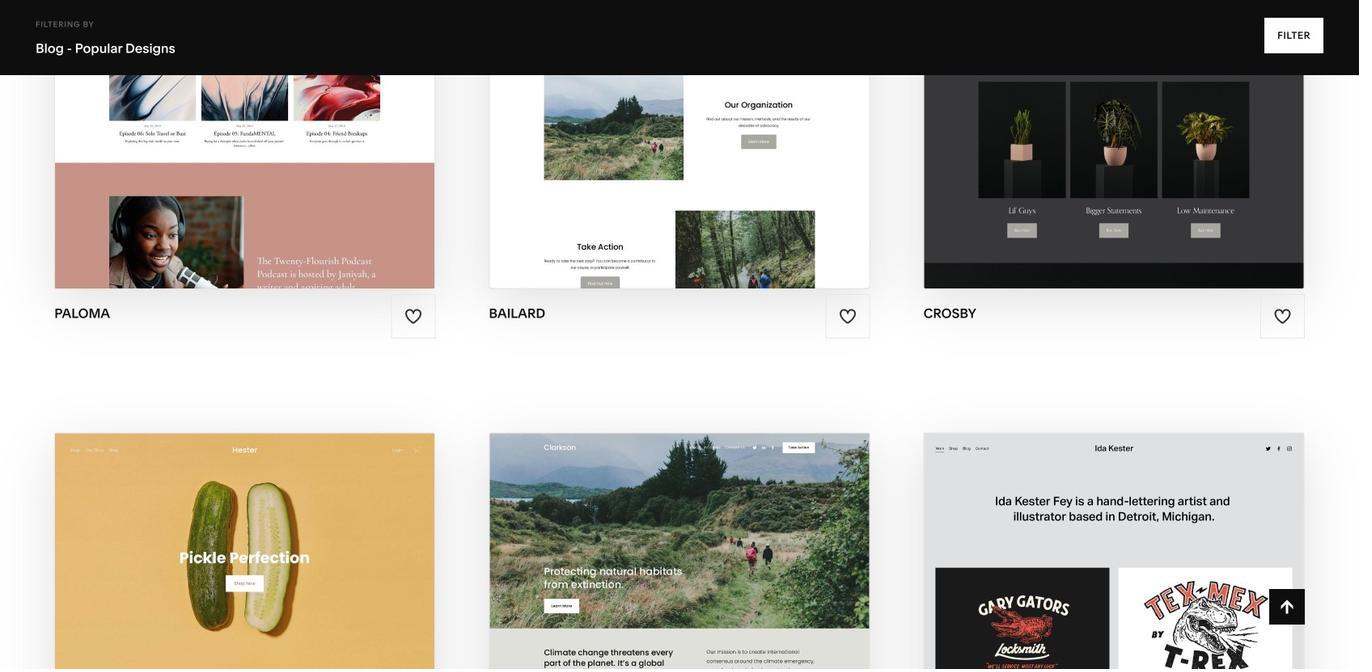 Task type: vqa. For each thing, say whether or not it's contained in the screenshot.
Bailard image
yes



Task type: locate. For each thing, give the bounding box(es) containing it.
paloma image
[[55, 0, 435, 289]]

crosby image
[[924, 0, 1304, 289]]

back to top image
[[1278, 599, 1296, 617]]

add crosby to your favorites list image
[[1274, 308, 1292, 326]]

add bailard to your favorites list image
[[839, 308, 857, 326]]



Task type: describe. For each thing, give the bounding box(es) containing it.
add paloma to your favorites list image
[[404, 308, 422, 326]]

kester image
[[924, 434, 1304, 670]]

bailard image
[[490, 0, 869, 289]]

clarkson image
[[490, 434, 869, 670]]

hester image
[[55, 434, 435, 670]]



